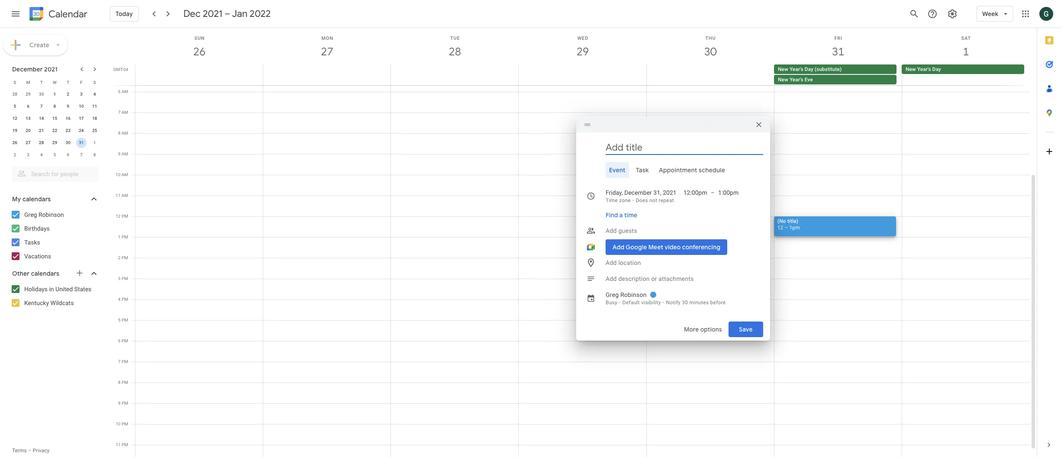 Task type: describe. For each thing, give the bounding box(es) containing it.
3 pm
[[118, 276, 128, 281]]

jan
[[232, 8, 248, 20]]

wed
[[578, 36, 589, 41]]

pm for 12 pm
[[122, 214, 128, 219]]

today button
[[110, 3, 138, 24]]

– left the jan
[[225, 8, 230, 20]]

22
[[52, 128, 57, 133]]

am for 7 am
[[122, 110, 128, 115]]

13 element
[[23, 114, 33, 124]]

pm for 9 pm
[[122, 401, 128, 406]]

7 for 7 pm
[[118, 360, 121, 364]]

calendar
[[49, 8, 87, 20]]

appointment schedule
[[660, 166, 726, 174]]

8 pm
[[118, 380, 128, 385]]

7 down "november 30" element at the top
[[40, 104, 43, 109]]

new year's day (substitute) new year's eve
[[778, 66, 842, 83]]

18
[[92, 116, 97, 121]]

2 t from the left
[[67, 80, 69, 85]]

2 s from the left
[[93, 80, 96, 85]]

12 for 12 pm
[[116, 214, 121, 219]]

11 for 11
[[92, 104, 97, 109]]

dec 2021 – jan 2022
[[184, 8, 271, 20]]

27 inside 'mon 27'
[[321, 45, 333, 59]]

2 horizontal spatial 2021
[[663, 189, 677, 196]]

description
[[619, 275, 650, 282]]

other
[[12, 270, 30, 278]]

29 inside wed 29
[[576, 45, 589, 59]]

grid containing 26
[[111, 28, 1038, 457]]

time
[[606, 197, 618, 203]]

not
[[650, 197, 658, 203]]

16 element
[[63, 114, 73, 124]]

26 inside 26 'element'
[[12, 140, 17, 145]]

row inside grid
[[132, 65, 1038, 85]]

12:00pm – 1:00pm
[[684, 189, 739, 196]]

30 link
[[701, 42, 721, 62]]

pm for 8 pm
[[122, 380, 128, 385]]

6 pm
[[118, 339, 128, 344]]

12 pm
[[116, 214, 128, 219]]

4 pm
[[118, 297, 128, 302]]

my calendars list
[[2, 208, 107, 263]]

appointment
[[660, 166, 698, 174]]

new year's eve button
[[775, 75, 897, 84]]

1 inside january 1 element
[[93, 140, 96, 145]]

pm for 6 pm
[[122, 339, 128, 344]]

– left "1:00pm"
[[711, 189, 715, 196]]

1 down the 12 pm
[[118, 235, 121, 240]]

thu 30
[[704, 36, 717, 59]]

busy
[[606, 300, 618, 306]]

5 for 5 pm
[[118, 318, 121, 323]]

23 element
[[63, 126, 73, 136]]

2 cell from the left
[[263, 65, 391, 85]]

row containing s
[[8, 76, 101, 88]]

tue
[[451, 36, 460, 41]]

11 for 11 am
[[116, 193, 121, 198]]

12:00pm
[[684, 189, 708, 196]]

create
[[29, 41, 49, 49]]

27 inside 27 "element"
[[26, 140, 31, 145]]

a
[[620, 211, 623, 219]]

add guests
[[606, 227, 638, 234]]

19
[[12, 128, 17, 133]]

sat
[[962, 36, 972, 41]]

22 element
[[50, 126, 60, 136]]

2 for 2 pm
[[118, 256, 121, 260]]

january 4 element
[[36, 150, 47, 160]]

Add title text field
[[606, 141, 764, 154]]

17
[[79, 116, 84, 121]]

title)
[[788, 218, 799, 224]]

visibility
[[642, 300, 661, 306]]

0 vertical spatial 5
[[14, 104, 16, 109]]

6 down the november 29 element
[[27, 104, 29, 109]]

1 t from the left
[[40, 80, 43, 85]]

find a time
[[606, 211, 638, 219]]

2022
[[250, 8, 271, 20]]

4 for january 4 "element"
[[40, 152, 43, 157]]

20 element
[[23, 126, 33, 136]]

states
[[74, 286, 92, 293]]

add guests button
[[603, 223, 764, 238]]

in
[[49, 286, 54, 293]]

29 for 29 element
[[52, 140, 57, 145]]

8 am
[[118, 131, 128, 136]]

november 29 element
[[23, 89, 33, 100]]

row containing 28
[[8, 88, 101, 101]]

year's for new year's day (substitute) new year's eve
[[790, 66, 804, 72]]

21
[[39, 128, 44, 133]]

1 pm
[[118, 235, 128, 240]]

11 pm
[[116, 443, 128, 448]]

0 vertical spatial 28
[[448, 45, 461, 59]]

terms link
[[12, 448, 27, 454]]

27 element
[[23, 138, 33, 148]]

tab list containing event
[[584, 162, 764, 178]]

find a time button
[[603, 207, 641, 223]]

my
[[12, 195, 21, 203]]

wildcats
[[50, 300, 74, 307]]

0 vertical spatial 26
[[193, 45, 205, 59]]

calendar element
[[28, 5, 87, 24]]

wed 29
[[576, 36, 589, 59]]

25 element
[[90, 126, 100, 136]]

04
[[123, 67, 128, 72]]

9 for 9 pm
[[118, 401, 121, 406]]

row containing 5
[[8, 101, 101, 113]]

29 for the november 29 element
[[26, 92, 31, 97]]

pm for 7 pm
[[122, 360, 128, 364]]

add for add location
[[606, 259, 617, 266]]

mon
[[322, 36, 333, 41]]

holidays in united states
[[24, 286, 92, 293]]

4 for 4 pm
[[118, 297, 121, 302]]

14 element
[[36, 114, 47, 124]]

add location
[[606, 259, 641, 266]]

27 link
[[317, 42, 337, 62]]

privacy
[[33, 448, 50, 454]]

7 for 7 am
[[118, 110, 121, 115]]

8 for 8 pm
[[118, 380, 121, 385]]

eve
[[805, 77, 813, 83]]

Search for people text field
[[17, 166, 94, 182]]

or
[[652, 275, 657, 282]]

sat 1
[[962, 36, 972, 59]]

5 for january 5 "element"
[[54, 152, 56, 157]]

minutes
[[690, 300, 709, 306]]

repeat
[[659, 197, 674, 203]]

row containing 19
[[8, 125, 101, 137]]

6 am
[[118, 89, 128, 94]]

(no title) 12 – 1pm
[[778, 218, 800, 231]]

15 element
[[50, 114, 60, 124]]

gmt-
[[113, 67, 123, 72]]

31 cell
[[75, 137, 88, 149]]

10 am
[[116, 172, 128, 177]]

30 right the november 29 element
[[39, 92, 44, 97]]

10 for 10 pm
[[116, 422, 121, 427]]

16
[[66, 116, 71, 121]]

january 6 element
[[63, 150, 73, 160]]

settings menu image
[[948, 9, 958, 19]]

29 link
[[573, 42, 593, 62]]

1 cell from the left
[[136, 65, 263, 85]]

26 link
[[190, 42, 209, 62]]

0 horizontal spatial december
[[12, 65, 43, 73]]

add description or attachments
[[606, 275, 694, 282]]

1 horizontal spatial greg
[[606, 291, 619, 298]]

2021 for dec
[[203, 8, 223, 20]]

pm for 10 pm
[[122, 422, 128, 427]]

3 for the january 3 element
[[27, 152, 29, 157]]

f
[[80, 80, 83, 85]]

1 inside sat 1
[[963, 45, 969, 59]]

united
[[55, 286, 73, 293]]

add for add guests
[[606, 227, 617, 234]]

7 pm
[[118, 360, 128, 364]]

to element
[[711, 188, 715, 197]]

pm for 11 pm
[[122, 443, 128, 448]]

my calendars button
[[2, 192, 107, 206]]

12 inside (no title) 12 – 1pm
[[778, 225, 784, 231]]

event button
[[606, 162, 629, 178]]

other calendars button
[[2, 267, 107, 281]]

row containing 2
[[8, 149, 101, 161]]

sun 26
[[193, 36, 205, 59]]

m
[[26, 80, 30, 85]]

8 up 15
[[54, 104, 56, 109]]



Task type: vqa. For each thing, say whether or not it's contained in the screenshot.
10 in row
yes



Task type: locate. For each thing, give the bounding box(es) containing it.
0 horizontal spatial s
[[14, 80, 16, 85]]

pm up 5 pm
[[122, 297, 128, 302]]

calendars inside 'my calendars' dropdown button
[[22, 195, 51, 203]]

0 vertical spatial 27
[[321, 45, 333, 59]]

1 horizontal spatial 27
[[321, 45, 333, 59]]

day for new year's day
[[933, 66, 942, 72]]

27
[[321, 45, 333, 59], [26, 140, 31, 145]]

1 vertical spatial 2
[[14, 152, 16, 157]]

cell down 30 link on the top right
[[647, 65, 775, 85]]

27 down 20 element
[[26, 140, 31, 145]]

am up 7 am
[[122, 89, 128, 94]]

0 vertical spatial greg robinson
[[24, 211, 64, 218]]

28 down the 21 element
[[39, 140, 44, 145]]

26 down 19 element
[[12, 140, 17, 145]]

cell down "28" link on the top
[[391, 65, 519, 85]]

0 vertical spatial greg
[[24, 211, 37, 218]]

5 cell from the left
[[647, 65, 775, 85]]

pm up 4 pm
[[122, 276, 128, 281]]

pm for 2 pm
[[122, 256, 128, 260]]

2 horizontal spatial 3
[[118, 276, 121, 281]]

pm up 9 pm
[[122, 380, 128, 385]]

1 vertical spatial 31
[[79, 140, 84, 145]]

cell containing new year's day (substitute)
[[775, 65, 902, 85]]

1 vertical spatial greg robinson
[[606, 291, 647, 298]]

1 pm from the top
[[122, 214, 128, 219]]

december up m
[[12, 65, 43, 73]]

grid
[[111, 28, 1038, 457]]

find
[[606, 211, 618, 219]]

2 day from the left
[[933, 66, 942, 72]]

2 horizontal spatial 29
[[576, 45, 589, 59]]

row up 22
[[8, 113, 101, 125]]

31 element
[[76, 138, 87, 148]]

31 inside cell
[[79, 140, 84, 145]]

9 am
[[118, 152, 128, 156]]

6 inside january 6 element
[[67, 152, 69, 157]]

1 vertical spatial 2021
[[44, 65, 58, 73]]

pm down 10 pm
[[122, 443, 128, 448]]

2 horizontal spatial 4
[[118, 297, 121, 302]]

31,
[[654, 189, 662, 196]]

2 horizontal spatial 2
[[118, 256, 121, 260]]

3 down f
[[80, 92, 83, 97]]

0 vertical spatial robinson
[[39, 211, 64, 218]]

friday, december 31, 2021
[[606, 189, 677, 196]]

2 add from the top
[[606, 259, 617, 266]]

1 horizontal spatial robinson
[[621, 291, 647, 298]]

28
[[448, 45, 461, 59], [12, 92, 17, 97], [39, 140, 44, 145]]

6 pm from the top
[[122, 318, 128, 323]]

0 horizontal spatial day
[[805, 66, 814, 72]]

1 vertical spatial 12
[[116, 214, 121, 219]]

11 down 10 pm
[[116, 443, 121, 448]]

november 30 element
[[36, 89, 47, 100]]

0 horizontal spatial 27
[[26, 140, 31, 145]]

29 down 22 element
[[52, 140, 57, 145]]

am for 8 am
[[122, 131, 128, 136]]

calendars right "my"
[[22, 195, 51, 203]]

other calendars list
[[2, 282, 107, 310]]

2 vertical spatial 28
[[39, 140, 44, 145]]

0 horizontal spatial 12
[[12, 116, 17, 121]]

3 cell from the left
[[391, 65, 519, 85]]

4 down 3 pm
[[118, 297, 121, 302]]

my calendars
[[12, 195, 51, 203]]

12 down 11 am
[[116, 214, 121, 219]]

10 inside "row"
[[79, 104, 84, 109]]

day for new year's day (substitute) new year's eve
[[805, 66, 814, 72]]

1 vertical spatial add
[[606, 259, 617, 266]]

0 vertical spatial december
[[12, 65, 43, 73]]

sun
[[194, 36, 205, 41]]

2 vertical spatial 10
[[116, 422, 121, 427]]

notify 30 minutes before
[[666, 300, 726, 306]]

december up the does
[[625, 189, 652, 196]]

1 vertical spatial 27
[[26, 140, 31, 145]]

1 horizontal spatial 4
[[93, 92, 96, 97]]

row containing 12
[[8, 113, 101, 125]]

2 vertical spatial 4
[[118, 297, 121, 302]]

7 down 6 pm
[[118, 360, 121, 364]]

20
[[26, 128, 31, 133]]

11 inside december 2021 grid
[[92, 104, 97, 109]]

9 up 10 pm
[[118, 401, 121, 406]]

s right f
[[93, 80, 96, 85]]

1 vertical spatial 26
[[12, 140, 17, 145]]

0 horizontal spatial greg robinson
[[24, 211, 64, 218]]

add inside add guests dropdown button
[[606, 227, 617, 234]]

1 vertical spatial 3
[[27, 152, 29, 157]]

0 vertical spatial 12
[[12, 116, 17, 121]]

pm for 1 pm
[[122, 235, 128, 240]]

10 up 17
[[79, 104, 84, 109]]

year's inside button
[[918, 66, 932, 72]]

greg robinson inside the my calendars list
[[24, 211, 64, 218]]

1 am from the top
[[122, 89, 128, 94]]

5 down november 28 element
[[14, 104, 16, 109]]

19 element
[[10, 126, 20, 136]]

create button
[[3, 35, 68, 55]]

1 vertical spatial 28
[[12, 92, 17, 97]]

0 horizontal spatial 3
[[27, 152, 29, 157]]

6 for january 6 element
[[67, 152, 69, 157]]

row group
[[8, 88, 101, 161]]

– inside (no title) 12 – 1pm
[[785, 225, 789, 231]]

0 horizontal spatial 29
[[26, 92, 31, 97]]

30 down the 23 element
[[66, 140, 71, 145]]

1 horizontal spatial december
[[625, 189, 652, 196]]

0 vertical spatial 9
[[67, 104, 69, 109]]

2 pm from the top
[[122, 235, 128, 240]]

1 vertical spatial 11
[[116, 193, 121, 198]]

row containing 26
[[8, 137, 101, 149]]

5 pm
[[118, 318, 128, 323]]

add other calendars image
[[75, 269, 84, 278]]

1 down w
[[54, 92, 56, 97]]

robinson down 'my calendars' dropdown button
[[39, 211, 64, 218]]

t up "november 30" element at the top
[[40, 80, 43, 85]]

11 up 18 at top
[[92, 104, 97, 109]]

4 inside "element"
[[40, 152, 43, 157]]

1 vertical spatial 4
[[40, 152, 43, 157]]

0 horizontal spatial 4
[[40, 152, 43, 157]]

pm for 5 pm
[[122, 318, 128, 323]]

4 pm from the top
[[122, 276, 128, 281]]

2 vertical spatial 12
[[778, 225, 784, 231]]

6 for 6 am
[[118, 89, 121, 94]]

9
[[67, 104, 69, 109], [118, 152, 121, 156], [118, 401, 121, 406]]

zone
[[620, 197, 631, 203]]

None search field
[[0, 163, 107, 182]]

28 link
[[445, 42, 465, 62]]

row up "november 30" element at the top
[[8, 76, 101, 88]]

add down "find" on the top of the page
[[606, 227, 617, 234]]

time zone
[[606, 197, 631, 203]]

12
[[12, 116, 17, 121], [116, 214, 121, 219], [778, 225, 784, 231]]

10 up 11 am
[[116, 172, 121, 177]]

january 3 element
[[23, 150, 33, 160]]

s up november 28 element
[[14, 80, 16, 85]]

5 inside grid
[[118, 318, 121, 323]]

0 horizontal spatial 31
[[79, 140, 84, 145]]

0 vertical spatial 10
[[79, 104, 84, 109]]

2021 right the dec
[[203, 8, 223, 20]]

1 vertical spatial calendars
[[31, 270, 59, 278]]

day inside the new year's day button
[[933, 66, 942, 72]]

12 element
[[10, 114, 20, 124]]

1 day from the left
[[805, 66, 814, 72]]

calendars
[[22, 195, 51, 203], [31, 270, 59, 278]]

other calendars
[[12, 270, 59, 278]]

2 horizontal spatial 5
[[118, 318, 121, 323]]

add down add location
[[606, 275, 617, 282]]

calendars inside "other calendars" dropdown button
[[31, 270, 59, 278]]

calendars up in
[[31, 270, 59, 278]]

5 am from the top
[[122, 172, 128, 177]]

31 down fri
[[832, 45, 844, 59]]

1 horizontal spatial 29
[[52, 140, 57, 145]]

3 pm from the top
[[122, 256, 128, 260]]

1 horizontal spatial 26
[[193, 45, 205, 59]]

1 horizontal spatial day
[[933, 66, 942, 72]]

28 for 28 element
[[39, 140, 44, 145]]

2021 up repeat
[[663, 189, 677, 196]]

7 for january 7 element
[[80, 152, 83, 157]]

terms – privacy
[[12, 448, 50, 454]]

row group containing 28
[[8, 88, 101, 161]]

3
[[80, 92, 83, 97], [27, 152, 29, 157], [118, 276, 121, 281]]

4 down 28 element
[[40, 152, 43, 157]]

4 am from the top
[[122, 152, 128, 156]]

pm down 5 pm
[[122, 339, 128, 344]]

friday,
[[606, 189, 623, 196]]

1 horizontal spatial 31
[[832, 45, 844, 59]]

tab list
[[1038, 28, 1062, 433], [584, 162, 764, 178]]

1 vertical spatial 10
[[116, 172, 121, 177]]

4 up '11' element
[[93, 92, 96, 97]]

0 horizontal spatial 2
[[14, 152, 16, 157]]

2
[[67, 92, 69, 97], [14, 152, 16, 157], [118, 256, 121, 260]]

1 vertical spatial 29
[[26, 92, 31, 97]]

january 7 element
[[76, 150, 87, 160]]

schedule
[[699, 166, 726, 174]]

7 down 31 element
[[80, 152, 83, 157]]

29 down m
[[26, 92, 31, 97]]

1 horizontal spatial s
[[93, 80, 96, 85]]

new for new year's day (substitute) new year's eve
[[778, 66, 789, 72]]

add for add description or attachments
[[606, 275, 617, 282]]

3 down 2 pm
[[118, 276, 121, 281]]

main drawer image
[[10, 9, 21, 19]]

1 vertical spatial december
[[625, 189, 652, 196]]

january 5 element
[[50, 150, 60, 160]]

does not repeat
[[636, 197, 674, 203]]

0 vertical spatial 11
[[92, 104, 97, 109]]

30 element
[[63, 138, 73, 148]]

default visibility
[[623, 300, 661, 306]]

am for 9 am
[[122, 152, 128, 156]]

row containing new year's day (substitute)
[[132, 65, 1038, 85]]

10 for 10 am
[[116, 172, 121, 177]]

row down w
[[8, 88, 101, 101]]

holidays
[[24, 286, 48, 293]]

1 horizontal spatial 12
[[116, 214, 121, 219]]

day inside new year's day (substitute) new year's eve
[[805, 66, 814, 72]]

year's for new year's day
[[918, 66, 932, 72]]

21 element
[[36, 126, 47, 136]]

before
[[711, 300, 726, 306]]

notify
[[666, 300, 681, 306]]

4 cell from the left
[[519, 65, 647, 85]]

6
[[118, 89, 121, 94], [27, 104, 29, 109], [67, 152, 69, 157], [118, 339, 121, 344]]

1 vertical spatial 5
[[54, 152, 56, 157]]

2 up 16
[[67, 92, 69, 97]]

1 vertical spatial greg
[[606, 291, 619, 298]]

3 am from the top
[[122, 131, 128, 136]]

am for 10 am
[[122, 172, 128, 177]]

robinson up default
[[621, 291, 647, 298]]

1 horizontal spatial 28
[[39, 140, 44, 145]]

calendars for other calendars
[[31, 270, 59, 278]]

5 pm from the top
[[122, 297, 128, 302]]

tasks
[[24, 239, 40, 246]]

new year's day
[[906, 66, 942, 72]]

2 horizontal spatial 12
[[778, 225, 784, 231]]

does
[[636, 197, 649, 203]]

new year's day button
[[902, 65, 1025, 74]]

0 horizontal spatial tab list
[[584, 162, 764, 178]]

2 vertical spatial 29
[[52, 140, 57, 145]]

5 down 4 pm
[[118, 318, 121, 323]]

cell down 27 'link' at the top left of the page
[[263, 65, 391, 85]]

new inside button
[[906, 66, 917, 72]]

17 element
[[76, 114, 87, 124]]

greg up busy
[[606, 291, 619, 298]]

week
[[983, 10, 999, 18]]

6 up 7 am
[[118, 89, 121, 94]]

3 add from the top
[[606, 275, 617, 282]]

23
[[66, 128, 71, 133]]

0 horizontal spatial 2021
[[44, 65, 58, 73]]

10 element
[[76, 101, 87, 112]]

tue 28
[[448, 36, 461, 59]]

pm up 1 pm
[[122, 214, 128, 219]]

2 horizontal spatial 28
[[448, 45, 461, 59]]

1 horizontal spatial 2
[[67, 92, 69, 97]]

pm up 3 pm
[[122, 256, 128, 260]]

14
[[39, 116, 44, 121]]

row up 29 element
[[8, 125, 101, 137]]

cell
[[136, 65, 263, 85], [263, 65, 391, 85], [391, 65, 519, 85], [519, 65, 647, 85], [647, 65, 775, 85], [775, 65, 902, 85]]

8 up 9 am
[[118, 131, 121, 136]]

1 down sat
[[963, 45, 969, 59]]

kentucky wildcats
[[24, 300, 74, 307]]

dec
[[184, 8, 201, 20]]

3 for 3 pm
[[118, 276, 121, 281]]

1 vertical spatial 9
[[118, 152, 121, 156]]

24 element
[[76, 126, 87, 136]]

0 horizontal spatial 26
[[12, 140, 17, 145]]

2021 up w
[[44, 65, 58, 73]]

11 element
[[90, 101, 100, 112]]

28 element
[[36, 138, 47, 148]]

robinson inside the my calendars list
[[39, 211, 64, 218]]

am down 6 am
[[122, 110, 128, 115]]

am for 6 am
[[122, 89, 128, 94]]

12 up 19
[[12, 116, 17, 121]]

30 down the thu at top right
[[704, 45, 717, 59]]

vacations
[[24, 253, 51, 260]]

row down 29 link
[[132, 65, 1038, 85]]

december 2021
[[12, 65, 58, 73]]

10 for 10
[[79, 104, 84, 109]]

pm down 6 pm
[[122, 360, 128, 364]]

0 horizontal spatial robinson
[[39, 211, 64, 218]]

28 down tue
[[448, 45, 461, 59]]

am up 9 am
[[122, 131, 128, 136]]

0 vertical spatial 2
[[67, 92, 69, 97]]

9 inside "row"
[[67, 104, 69, 109]]

9 for 9 am
[[118, 152, 121, 156]]

kentucky
[[24, 300, 49, 307]]

0 vertical spatial 3
[[80, 92, 83, 97]]

(no
[[778, 218, 787, 224]]

30 right notify
[[682, 300, 688, 306]]

gmt-04
[[113, 67, 128, 72]]

0 horizontal spatial 5
[[14, 104, 16, 109]]

6 down 5 pm
[[118, 339, 121, 344]]

terms
[[12, 448, 27, 454]]

0 vertical spatial 2021
[[203, 8, 223, 20]]

thu
[[706, 36, 716, 41]]

1 horizontal spatial 2021
[[203, 8, 223, 20]]

2 vertical spatial 2021
[[663, 189, 677, 196]]

8 down january 1 element
[[93, 152, 96, 157]]

6 for 6 pm
[[118, 339, 121, 344]]

7 am
[[118, 110, 128, 115]]

10 up the 11 pm
[[116, 422, 121, 427]]

5 inside "element"
[[54, 152, 56, 157]]

24
[[79, 128, 84, 133]]

january 8 element
[[90, 150, 100, 160]]

0 horizontal spatial t
[[40, 80, 43, 85]]

new for new year's day
[[906, 66, 917, 72]]

30 inside grid
[[704, 45, 717, 59]]

0 vertical spatial 29
[[576, 45, 589, 59]]

cell down 26 link
[[136, 65, 263, 85]]

– down (no
[[785, 225, 789, 231]]

29 down wed
[[576, 45, 589, 59]]

row up 15
[[8, 101, 101, 113]]

8 for january 8 element
[[93, 152, 96, 157]]

26 element
[[10, 138, 20, 148]]

15
[[52, 116, 57, 121]]

12 inside "row"
[[12, 116, 17, 121]]

2 vertical spatial 9
[[118, 401, 121, 406]]

pm for 3 pm
[[122, 276, 128, 281]]

2 down 1 pm
[[118, 256, 121, 260]]

29
[[576, 45, 589, 59], [26, 92, 31, 97], [52, 140, 57, 145]]

4 inside grid
[[118, 297, 121, 302]]

birthdays
[[24, 225, 50, 232]]

pm for 4 pm
[[122, 297, 128, 302]]

7 down 6 am
[[118, 110, 121, 115]]

2 vertical spatial 11
[[116, 443, 121, 448]]

1 horizontal spatial tab list
[[1038, 28, 1062, 433]]

10
[[79, 104, 84, 109], [116, 172, 121, 177], [116, 422, 121, 427]]

january 1 element
[[90, 138, 100, 148]]

27 down mon
[[321, 45, 333, 59]]

1 down 25 element on the left of the page
[[93, 140, 96, 145]]

8 down 7 pm
[[118, 380, 121, 385]]

8 pm from the top
[[122, 360, 128, 364]]

7
[[40, 104, 43, 109], [118, 110, 121, 115], [80, 152, 83, 157], [118, 360, 121, 364]]

11 am
[[116, 193, 128, 198]]

11 down 10 am
[[116, 193, 121, 198]]

0 vertical spatial add
[[606, 227, 617, 234]]

28 left the november 29 element
[[12, 92, 17, 97]]

12 down (no
[[778, 225, 784, 231]]

pm
[[122, 214, 128, 219], [122, 235, 128, 240], [122, 256, 128, 260], [122, 276, 128, 281], [122, 297, 128, 302], [122, 318, 128, 323], [122, 339, 128, 344], [122, 360, 128, 364], [122, 380, 128, 385], [122, 401, 128, 406], [122, 422, 128, 427], [122, 443, 128, 448]]

t left f
[[67, 80, 69, 85]]

0 horizontal spatial 28
[[12, 92, 17, 97]]

6 cell from the left
[[775, 65, 902, 85]]

0 vertical spatial 4
[[93, 92, 96, 97]]

9 for 9
[[67, 104, 69, 109]]

8 for 8 am
[[118, 131, 121, 136]]

greg up birthdays
[[24, 211, 37, 218]]

am down 8 am
[[122, 152, 128, 156]]

0 horizontal spatial greg
[[24, 211, 37, 218]]

2 for 'january 2' element
[[14, 152, 16, 157]]

18 element
[[90, 114, 100, 124]]

december 2021 grid
[[8, 76, 101, 161]]

fri 31
[[832, 36, 844, 59]]

1 s from the left
[[14, 80, 16, 85]]

9 pm from the top
[[122, 380, 128, 385]]

2 vertical spatial 2
[[118, 256, 121, 260]]

12 for 12
[[12, 116, 17, 121]]

cell down 29 link
[[519, 65, 647, 85]]

– right terms
[[28, 448, 31, 454]]

time
[[625, 211, 638, 219]]

greg robinson up birthdays
[[24, 211, 64, 218]]

12 pm from the top
[[122, 443, 128, 448]]

6 am from the top
[[122, 193, 128, 198]]

11 for 11 pm
[[116, 443, 121, 448]]

december
[[12, 65, 43, 73], [625, 189, 652, 196]]

29 element
[[50, 138, 60, 148]]

1 horizontal spatial 5
[[54, 152, 56, 157]]

pm down the "8 pm"
[[122, 401, 128, 406]]

1 add from the top
[[606, 227, 617, 234]]

3 down 27 "element"
[[27, 152, 29, 157]]

2021 for december
[[44, 65, 58, 73]]

am for 11 am
[[122, 193, 128, 198]]

11 pm from the top
[[122, 422, 128, 427]]

row down 29 element
[[8, 149, 101, 161]]

10 pm from the top
[[122, 401, 128, 406]]

1 horizontal spatial greg robinson
[[606, 291, 647, 298]]

7 pm from the top
[[122, 339, 128, 344]]

1 horizontal spatial 3
[[80, 92, 83, 97]]

task
[[636, 166, 649, 174]]

january 2 element
[[10, 150, 20, 160]]

calendars for my calendars
[[22, 195, 51, 203]]

1 horizontal spatial t
[[67, 80, 69, 85]]

1 vertical spatial robinson
[[621, 291, 647, 298]]

10 pm
[[116, 422, 128, 427]]

row
[[132, 65, 1038, 85], [8, 76, 101, 88], [8, 88, 101, 101], [8, 101, 101, 113], [8, 113, 101, 125], [8, 125, 101, 137], [8, 137, 101, 149], [8, 149, 101, 161]]

0 vertical spatial 31
[[832, 45, 844, 59]]

am down 9 am
[[122, 172, 128, 177]]

pm down 9 pm
[[122, 422, 128, 427]]

2 vertical spatial add
[[606, 275, 617, 282]]

6 down 30 element
[[67, 152, 69, 157]]

2 vertical spatial 3
[[118, 276, 121, 281]]

2 am from the top
[[122, 110, 128, 115]]

2 down 26 'element'
[[14, 152, 16, 157]]

day
[[805, 66, 814, 72], [933, 66, 942, 72]]

5 down 29 element
[[54, 152, 56, 157]]

greg inside the my calendars list
[[24, 211, 37, 218]]

calendar heading
[[47, 8, 87, 20]]

november 28 element
[[10, 89, 20, 100]]

2 vertical spatial 5
[[118, 318, 121, 323]]

28 for november 28 element
[[12, 92, 17, 97]]

add
[[606, 227, 617, 234], [606, 259, 617, 266], [606, 275, 617, 282]]

pm down 4 pm
[[122, 318, 128, 323]]

s
[[14, 80, 16, 85], [93, 80, 96, 85]]

0 vertical spatial calendars
[[22, 195, 51, 203]]

–
[[225, 8, 230, 20], [711, 189, 715, 196], [785, 225, 789, 231], [28, 448, 31, 454]]



